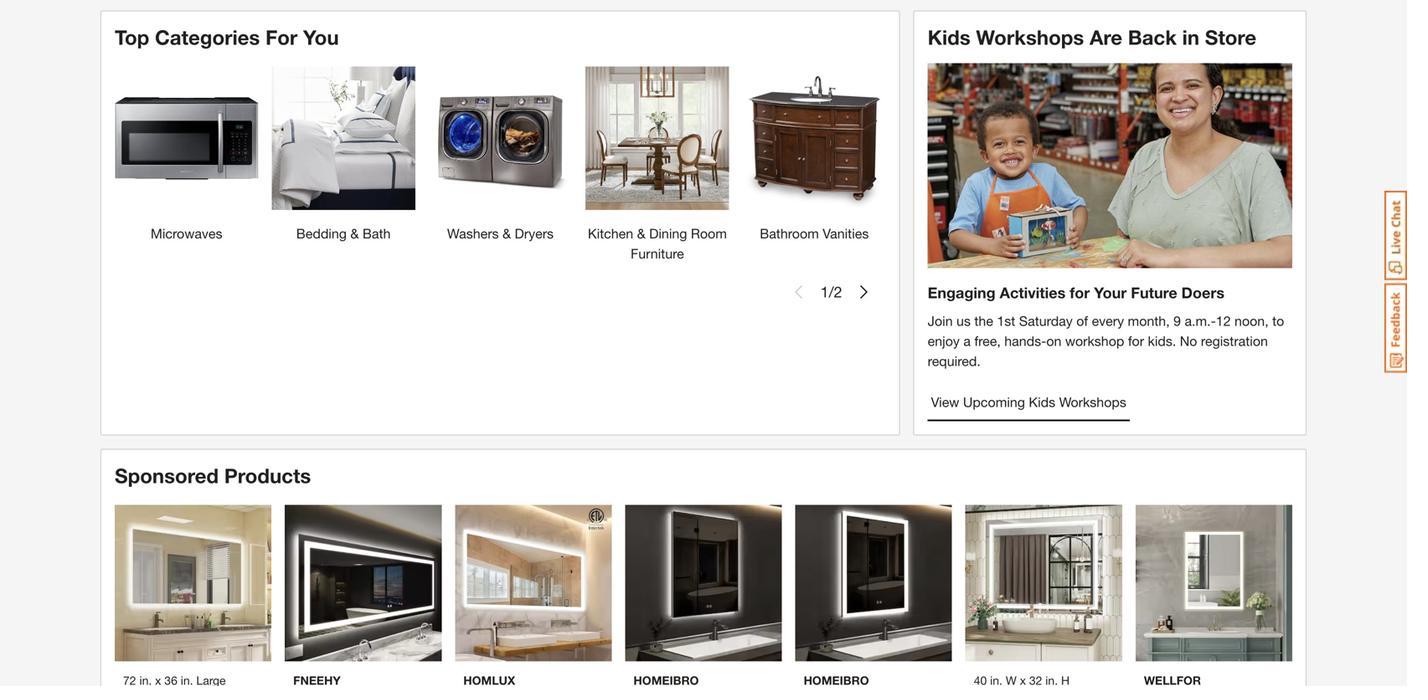 Task type: locate. For each thing, give the bounding box(es) containing it.
dryers
[[515, 226, 554, 241]]

for inside join us the 1st saturday of every month, 9 a.m.-12 noon, to enjoy a free, hands-on workshop for kids. no registration required.
[[1128, 333, 1144, 349]]

store
[[1205, 25, 1257, 49]]

1 horizontal spatial 36 in. w x 30 in. h rectangular frameless led light with 3-color and anti-fog wall mounted bathroom vanity mirror image
[[795, 505, 952, 662]]

free,
[[975, 333, 1001, 349]]

1 vertical spatial for
[[1128, 333, 1144, 349]]

this is the first slide image
[[792, 285, 806, 299]]

& left bath
[[350, 226, 359, 241]]

room
[[691, 226, 727, 241]]

1
[[821, 283, 829, 301]]

microwaves link
[[115, 67, 258, 244]]

feedback link image
[[1385, 283, 1407, 374]]

72 in. w x 30 in. h rectangular frameless led light with 3-color and anti-fog wall mounted bathroom vanity mirror image
[[455, 505, 612, 662]]

washers
[[447, 226, 499, 241]]

0 horizontal spatial &
[[350, 226, 359, 241]]

no
[[1180, 333, 1197, 349]]

bath
[[363, 226, 391, 241]]

every
[[1092, 313, 1124, 329]]

3 & from the left
[[637, 226, 646, 241]]

sponsored products
[[115, 464, 311, 488]]

0 horizontal spatial for
[[1070, 284, 1090, 302]]

upcoming
[[963, 394, 1025, 410]]

view
[[931, 394, 959, 410]]

& inside kitchen & dining room furniture
[[637, 226, 646, 241]]

1 horizontal spatial for
[[1128, 333, 1144, 349]]

&
[[350, 226, 359, 241], [503, 226, 511, 241], [637, 226, 646, 241]]

for up of
[[1070, 284, 1090, 302]]

kids
[[928, 25, 971, 49], [1029, 394, 1056, 410]]

workshops left are on the right top of page
[[976, 25, 1084, 49]]

0 horizontal spatial kids
[[928, 25, 971, 49]]

view upcoming kids workshops
[[931, 394, 1127, 410]]

on
[[1047, 333, 1062, 349]]

kitchen & dining room furniture link
[[586, 67, 729, 264]]

1 vertical spatial workshops
[[1059, 394, 1127, 410]]

workshops
[[976, 25, 1084, 49], [1059, 394, 1127, 410]]

/
[[829, 283, 834, 301]]

bathroom vanities
[[760, 226, 869, 241]]

engaging
[[928, 284, 996, 302]]

36 in. w x 30 in. h rectangular frameless led light with 3-color and anti-fog wall mounted bathroom vanity mirror image
[[625, 505, 782, 662], [795, 505, 952, 662]]

sponsored
[[115, 464, 219, 488]]

bedding & bath link
[[272, 67, 415, 244]]

washers & dryers
[[447, 226, 554, 241]]

in
[[1182, 25, 1200, 49]]

1 / 2
[[821, 283, 842, 301]]

workshop
[[1065, 333, 1124, 349]]

kitchen & dining room furniture
[[588, 226, 727, 262]]

next slide image
[[857, 285, 871, 299]]

your
[[1094, 284, 1127, 302]]

2 & from the left
[[503, 226, 511, 241]]

0 horizontal spatial 36 in. w x 30 in. h rectangular frameless led light with 3-color and anti-fog wall mounted bathroom vanity mirror image
[[625, 505, 782, 662]]

future
[[1131, 284, 1177, 302]]

for down month,
[[1128, 333, 1144, 349]]

bedding & bath
[[296, 226, 391, 241]]

furniture
[[631, 246, 684, 262]]

microwaves image
[[115, 67, 258, 210]]

for
[[1070, 284, 1090, 302], [1128, 333, 1144, 349]]

1 horizontal spatial kids
[[1029, 394, 1056, 410]]

& for bath
[[350, 226, 359, 241]]

to
[[1273, 313, 1284, 329]]

bedding & bath image
[[272, 67, 415, 210]]

the
[[975, 313, 993, 329]]

back
[[1128, 25, 1177, 49]]

1st
[[997, 313, 1016, 329]]

0 vertical spatial workshops
[[976, 25, 1084, 49]]

join us the 1st saturday of every month, 9 a.m.-12 noon, to enjoy a free, hands-on workshop for kids. no registration required.
[[928, 313, 1284, 369]]

& for dining
[[637, 226, 646, 241]]

1 horizontal spatial &
[[503, 226, 511, 241]]

2 horizontal spatial &
[[637, 226, 646, 241]]

workshops down the workshop
[[1059, 394, 1127, 410]]

& up the "furniture"
[[637, 226, 646, 241]]

doers
[[1182, 284, 1225, 302]]

1 & from the left
[[350, 226, 359, 241]]

& left "dryers"
[[503, 226, 511, 241]]

registration
[[1201, 333, 1268, 349]]

kids workshops image
[[928, 63, 1293, 268]]



Task type: vqa. For each thing, say whether or not it's contained in the screenshot.
the top fencing
no



Task type: describe. For each thing, give the bounding box(es) containing it.
products
[[224, 464, 311, 488]]

0 vertical spatial for
[[1070, 284, 1090, 302]]

join
[[928, 313, 953, 329]]

72 in. x 36 in. large rectangular acrylic framed wall anti fog dimmable led bathroom vanity mirror with lights in white image
[[115, 505, 272, 662]]

washers & dryers link
[[429, 67, 572, 244]]

1 36 in. w x 30 in. h rectangular frameless led light with 3-color and anti-fog wall mounted bathroom vanity mirror image from the left
[[625, 505, 782, 662]]

required.
[[928, 353, 981, 369]]

2 36 in. w x 30 in. h rectangular frameless led light with 3-color and anti-fog wall mounted bathroom vanity mirror image from the left
[[795, 505, 952, 662]]

activities
[[1000, 284, 1066, 302]]

bedding
[[296, 226, 347, 241]]

microwaves
[[151, 226, 222, 241]]

kids.
[[1148, 333, 1176, 349]]

kids workshops are back in store
[[928, 25, 1257, 49]]

bathroom vanities image
[[743, 67, 886, 210]]

are
[[1090, 25, 1123, 49]]

2
[[834, 283, 842, 301]]

categories
[[155, 25, 260, 49]]

us
[[957, 313, 971, 329]]

engaging activities for your future doers
[[928, 284, 1225, 302]]

dining
[[649, 226, 687, 241]]

& for dryers
[[503, 226, 511, 241]]

live chat image
[[1385, 191, 1407, 281]]

1 vertical spatial kids
[[1029, 394, 1056, 410]]

hands-
[[1005, 333, 1047, 349]]

9
[[1174, 313, 1181, 329]]

12
[[1216, 313, 1231, 329]]

bathroom
[[760, 226, 819, 241]]

a
[[964, 333, 971, 349]]

noon,
[[1235, 313, 1269, 329]]

kitchen
[[588, 226, 633, 241]]

you
[[303, 25, 339, 49]]

saturday
[[1019, 313, 1073, 329]]

84 in. w x 32 in. h large rectangular frameless front backlit dimmable wall bathroom vanity mirror shatterproof glass image
[[285, 505, 442, 662]]

of
[[1077, 313, 1088, 329]]

washers & dryers image
[[429, 67, 572, 210]]

40 in. w x 32 in. h rectangular frameless led light anti-fog wall bathroom vanity mirror with frontlit and backlit image
[[966, 505, 1122, 662]]

bathroom vanities link
[[743, 67, 886, 244]]

a.m.-
[[1185, 313, 1216, 329]]

for
[[266, 25, 298, 49]]

0 vertical spatial kids
[[928, 25, 971, 49]]

top categories for you
[[115, 25, 339, 49]]

view upcoming kids workshops link
[[928, 385, 1130, 422]]

reca 24 in. w x 32 in. h rectangular single aluminum framed anti-fog led light wall bathroom vanity mirror in gold image
[[1136, 505, 1293, 662]]

kitchen & dining room furniture image
[[586, 67, 729, 210]]

enjoy
[[928, 333, 960, 349]]

month,
[[1128, 313, 1170, 329]]

top
[[115, 25, 149, 49]]

vanities
[[823, 226, 869, 241]]



